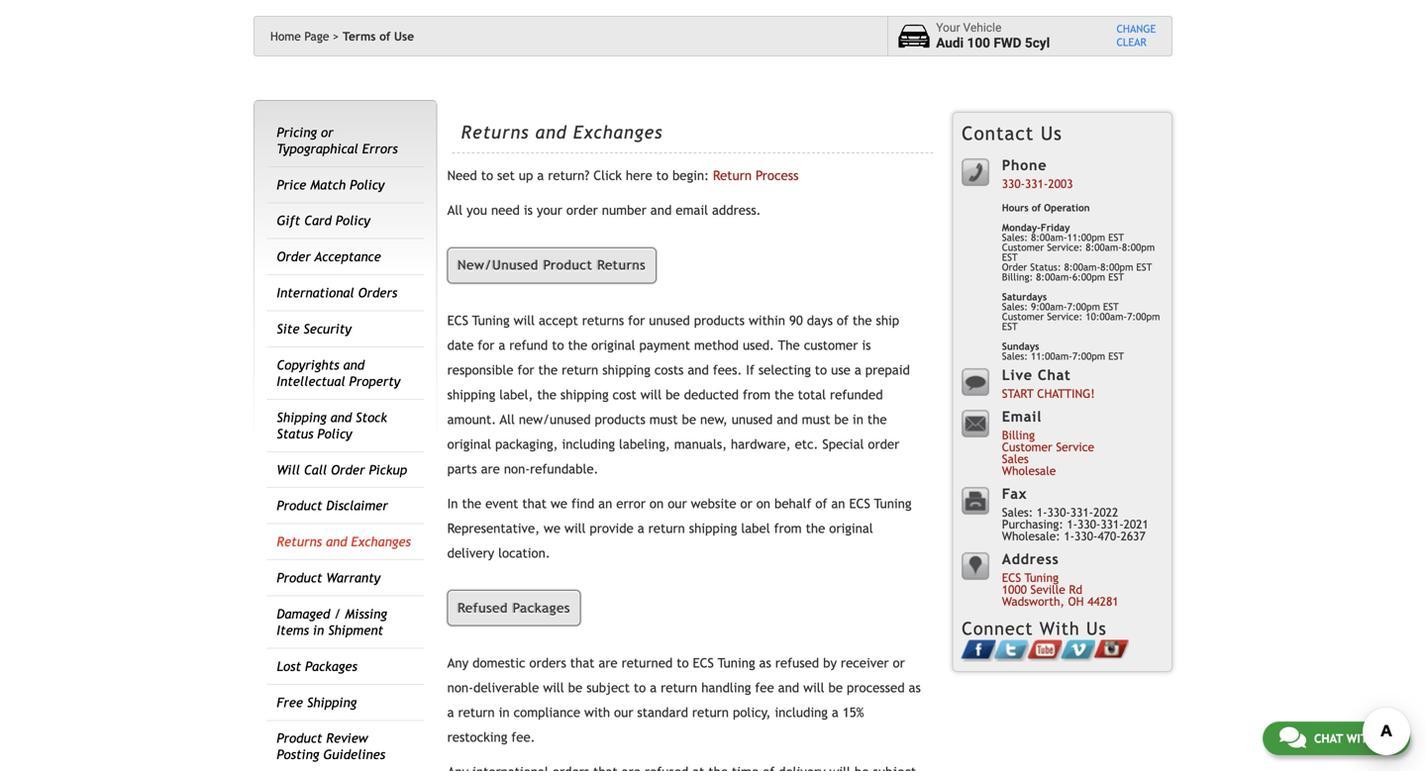 Task type: describe. For each thing, give the bounding box(es) containing it.
1 vertical spatial shipping
[[307, 695, 357, 711]]

0 horizontal spatial is
[[524, 203, 533, 218]]

by
[[823, 656, 837, 671]]

the up new/unused
[[537, 387, 557, 402]]

acceptance
[[314, 249, 381, 265]]

seville
[[1031, 583, 1066, 597]]

change
[[1117, 23, 1156, 35]]

start
[[1002, 387, 1034, 401]]

home
[[270, 29, 301, 43]]

international
[[277, 285, 354, 301]]

to left set
[[481, 168, 493, 183]]

our inside in the event that we find an error on our website or on behalf of an ecs tuning representative, we will provide a return shipping label from the original delivery location.
[[668, 496, 687, 511]]

pricing or typographical errors
[[277, 125, 398, 156]]

handling
[[702, 681, 751, 696]]

of inside in the event that we find an error on our website or on behalf of an ecs tuning representative, we will provide a return shipping label from the original delivery location.
[[816, 496, 828, 511]]

policy,
[[733, 705, 771, 721]]

are inside any domestic orders that are returned to ecs tuning as refused by receiver or non-deliverable will be subject to a return handling fee and will be processed as a return in compliance with our standard return policy, including a 15% restocking fee.
[[599, 656, 618, 671]]

chat with us link
[[1263, 722, 1411, 756]]

1 sales: from the top
[[1002, 232, 1028, 243]]

label
[[741, 521, 770, 536]]

order acceptance link
[[277, 249, 381, 265]]

selecting
[[759, 362, 811, 378]]

status:
[[1030, 261, 1061, 273]]

copyrights
[[277, 358, 339, 373]]

product up accept
[[544, 258, 593, 273]]

8:00am- up status:
[[1031, 232, 1067, 243]]

shipment
[[328, 623, 383, 638]]

live
[[1002, 367, 1033, 383]]

billing:
[[1002, 271, 1033, 283]]

of inside 'hours of operation monday-friday sales: 8:00am-11:00pm est customer service: 8:00am-8:00pm est order status: 8:00am-8:00pm est billing: 8:00am-6:00pm est saturdays sales: 9:00am-7:00pm est customer service: 10:00am-7:00pm est sundays sales: 11:00am-7:00pm est'
[[1032, 202, 1041, 213]]

policy for gift card policy
[[336, 213, 370, 229]]

the down refunded
[[868, 412, 887, 427]]

wholesale
[[1002, 464, 1056, 478]]

the down refund
[[538, 362, 558, 378]]

chatting!
[[1037, 387, 1095, 401]]

international orders link
[[277, 285, 397, 301]]

use
[[394, 29, 414, 43]]

or inside in the event that we find an error on our website or on behalf of an ecs tuning representative, we will provide a return shipping label from the original delivery location.
[[740, 496, 753, 511]]

will call order pickup link
[[277, 462, 407, 478]]

connect
[[962, 619, 1034, 639]]

and up etc.
[[777, 412, 798, 427]]

fee.
[[511, 730, 535, 745]]

100
[[967, 35, 991, 51]]

product disclaimer
[[277, 498, 388, 514]]

compliance
[[514, 705, 581, 721]]

2021
[[1124, 517, 1149, 531]]

a right up
[[537, 168, 544, 183]]

the left ship at right top
[[853, 313, 872, 328]]

error
[[616, 496, 646, 511]]

a right use
[[855, 362, 862, 378]]

ecs inside any domestic orders that are returned to ecs tuning as refused by receiver or non-deliverable will be subject to a return handling fee and will be processed as a return in compliance with our standard return policy, including a 15% restocking fee.
[[693, 656, 714, 671]]

wholesale:
[[1002, 529, 1061, 543]]

that for subject
[[570, 656, 595, 671]]

lost packages
[[277, 659, 357, 674]]

price match policy
[[277, 177, 385, 192]]

to down returned
[[634, 681, 646, 696]]

0 horizontal spatial us
[[1041, 122, 1063, 144]]

8:00am- up 6:00pm
[[1086, 242, 1122, 253]]

330- left 2637
[[1078, 517, 1101, 531]]

us for chat
[[1380, 732, 1394, 746]]

1 vertical spatial as
[[909, 681, 921, 696]]

2 horizontal spatial 331-
[[1101, 517, 1124, 531]]

330- inside phone 330-331-2003
[[1002, 177, 1025, 191]]

1 customer from the top
[[1002, 242, 1044, 253]]

label,
[[499, 387, 533, 402]]

billing link
[[1002, 428, 1035, 442]]

vehicle
[[963, 21, 1002, 35]]

chat with us
[[1314, 732, 1394, 746]]

product for product review posting guidelines
[[277, 731, 322, 747]]

shipping up cost
[[603, 362, 651, 378]]

here
[[626, 168, 652, 183]]

11:00am-
[[1031, 351, 1073, 362]]

7:00pm right 9:00am-
[[1127, 311, 1160, 322]]

and up deducted in the bottom of the page
[[688, 362, 709, 378]]

terms of use
[[343, 29, 414, 43]]

in inside damaged / missing items in shipment
[[313, 623, 324, 638]]

shipping inside in the event that we find an error on our website or on behalf of an ecs tuning representative, we will provide a return shipping label from the original delivery location.
[[689, 521, 737, 536]]

0 horizontal spatial products
[[595, 412, 646, 427]]

page
[[305, 29, 329, 43]]

1 horizontal spatial chat
[[1314, 732, 1343, 746]]

shipping inside shipping and stock status policy
[[277, 410, 327, 425]]

need to set up a return?  click here to begin: return process
[[447, 168, 799, 183]]

1 vertical spatial exchanges
[[351, 535, 411, 550]]

tuning inside ecs tuning will accept returns for unused products within 90 days of the ship date for a refund to the original payment method used. the customer is responsible for the return shipping costs and fees. if selecting to use a prepaid shipping label, the shipping cost will be deducted from the total refunded amount. all new/unused products must be new, unused and must be in the original packaging, including labeling, manuals, hardware, etc.  special order parts are non-refundable.
[[472, 313, 510, 328]]

status
[[277, 426, 313, 442]]

any
[[447, 656, 469, 671]]

return up restocking
[[458, 705, 495, 721]]

copyrights and intellectual property link
[[277, 358, 400, 389]]

intellectual
[[277, 374, 345, 389]]

to left use
[[815, 362, 827, 378]]

days
[[807, 313, 833, 328]]

sales link
[[1002, 452, 1029, 466]]

0 vertical spatial order
[[566, 203, 598, 218]]

use
[[831, 362, 851, 378]]

ship
[[876, 313, 900, 328]]

fees.
[[713, 362, 742, 378]]

product review posting guidelines link
[[277, 731, 385, 763]]

and inside shipping and stock status policy
[[331, 410, 352, 425]]

packages for lost packages
[[305, 659, 357, 674]]

shipping up new/unused
[[561, 387, 609, 402]]

0 horizontal spatial order
[[277, 249, 311, 265]]

email
[[1002, 409, 1042, 425]]

0 vertical spatial original
[[592, 338, 636, 353]]

in inside ecs tuning will accept returns for unused products within 90 days of the ship date for a refund to the original payment method used. the customer is responsible for the return shipping costs and fees. if selecting to use a prepaid shipping label, the shipping cost will be deducted from the total refunded amount. all new/unused products must be new, unused and must be in the original packaging, including labeling, manuals, hardware, etc.  special order parts are non-refundable.
[[853, 412, 864, 427]]

a left 15%
[[832, 705, 839, 721]]

be left new,
[[682, 412, 696, 427]]

in inside any domestic orders that are returned to ecs tuning as refused by receiver or non-deliverable will be subject to a return handling fee and will be processed as a return in compliance with our standard return policy, including a 15% restocking fee.
[[499, 705, 510, 721]]

new,
[[700, 412, 728, 427]]

location.
[[498, 546, 550, 561]]

1- right wholesale:
[[1064, 529, 1075, 543]]

will right cost
[[641, 387, 662, 402]]

customer service link
[[1002, 440, 1095, 454]]

will down by
[[803, 681, 825, 696]]

0 vertical spatial returns
[[461, 122, 529, 143]]

property
[[349, 374, 400, 389]]

0 vertical spatial products
[[694, 313, 745, 328]]

total
[[798, 387, 826, 402]]

representative,
[[447, 521, 540, 536]]

click
[[594, 168, 622, 183]]

9:00am-
[[1031, 301, 1067, 312]]

subject
[[587, 681, 630, 696]]

the down accept
[[568, 338, 588, 353]]

8:00am- down "11:00pm"
[[1064, 261, 1101, 273]]

standard
[[637, 705, 688, 721]]

0 horizontal spatial as
[[759, 656, 771, 671]]

7:00pm down 6:00pm
[[1067, 301, 1100, 312]]

provide
[[590, 521, 634, 536]]

5cyl
[[1025, 35, 1050, 51]]

in
[[447, 496, 458, 511]]

home page
[[270, 29, 329, 43]]

return down 'handling'
[[692, 705, 729, 721]]

0 horizontal spatial unused
[[649, 313, 690, 328]]

special
[[823, 437, 864, 452]]

be down costs
[[666, 387, 680, 402]]

within
[[749, 313, 786, 328]]

refund
[[509, 338, 548, 353]]

method
[[694, 338, 739, 353]]

order acceptance
[[277, 249, 381, 265]]

that for representative,
[[522, 496, 547, 511]]

receiver
[[841, 656, 889, 671]]

shipping up amount.
[[447, 387, 496, 402]]

return process link
[[709, 168, 799, 183]]

return
[[713, 168, 752, 183]]

need
[[447, 168, 477, 183]]

1 must from the left
[[650, 412, 678, 427]]

amount.
[[447, 412, 496, 427]]

prepaid
[[866, 362, 910, 378]]

and inside any domestic orders that are returned to ecs tuning as refused by receiver or non-deliverable will be subject to a return handling fee and will be processed as a return in compliance with our standard return policy, including a 15% restocking fee.
[[778, 681, 800, 696]]

and up return?
[[535, 122, 567, 143]]

return inside ecs tuning will accept returns for unused products within 90 days of the ship date for a refund to the original payment method used. the customer is responsible for the return shipping costs and fees. if selecting to use a prepaid shipping label, the shipping cost will be deducted from the total refunded amount. all new/unused products must be new, unused and must be in the original packaging, including labeling, manuals, hardware, etc.  special order parts are non-refundable.
[[562, 362, 599, 378]]

of left the use
[[379, 29, 391, 43]]

and inside copyrights and intellectual property
[[343, 358, 365, 373]]

7:00pm down 10:00am-
[[1073, 351, 1106, 362]]

the right in
[[462, 496, 482, 511]]

accept
[[539, 313, 578, 328]]



Task type: locate. For each thing, give the bounding box(es) containing it.
0 vertical spatial non-
[[504, 461, 530, 477]]

1 horizontal spatial are
[[599, 656, 618, 671]]

0 vertical spatial our
[[668, 496, 687, 511]]

and left email
[[651, 203, 672, 218]]

0 horizontal spatial 331-
[[1025, 177, 1048, 191]]

1 horizontal spatial or
[[740, 496, 753, 511]]

returns up set
[[461, 122, 529, 143]]

1 vertical spatial including
[[775, 705, 828, 721]]

1 horizontal spatial exchanges
[[573, 122, 663, 143]]

of
[[379, 29, 391, 43], [1032, 202, 1041, 213], [837, 313, 849, 328], [816, 496, 828, 511]]

chat
[[1038, 367, 1071, 383], [1314, 732, 1343, 746]]

0 horizontal spatial an
[[598, 496, 612, 511]]

we
[[551, 496, 568, 511], [544, 521, 561, 536]]

44281
[[1088, 595, 1119, 609]]

shipping up the status
[[277, 410, 327, 425]]

including up refundable. at left
[[562, 437, 615, 452]]

any domestic orders that are returned to ecs tuning as refused by receiver or non-deliverable will be subject to a return handling fee and will be processed as a return in compliance with our standard return policy, including a 15% restocking fee.
[[447, 656, 921, 745]]

0 vertical spatial is
[[524, 203, 533, 218]]

0 vertical spatial customer
[[1002, 242, 1044, 253]]

2 vertical spatial customer
[[1002, 440, 1053, 454]]

0 vertical spatial in
[[853, 412, 864, 427]]

non- inside any domestic orders that are returned to ecs tuning as refused by receiver or non-deliverable will be subject to a return handling fee and will be processed as a return in compliance with our standard return policy, including a 15% restocking fee.
[[447, 681, 473, 696]]

1 on from the left
[[650, 496, 664, 511]]

tuning inside address ecs tuning 1000 seville rd wadsworth, oh 44281
[[1025, 571, 1059, 585]]

1 horizontal spatial including
[[775, 705, 828, 721]]

1 vertical spatial in
[[313, 623, 324, 638]]

0 horizontal spatial returns and exchanges
[[277, 535, 411, 550]]

return right provide
[[648, 521, 685, 536]]

saturdays
[[1002, 291, 1047, 303]]

order inside 'hours of operation monday-friday sales: 8:00am-11:00pm est customer service: 8:00am-8:00pm est order status: 8:00am-8:00pm est billing: 8:00am-6:00pm est saturdays sales: 9:00am-7:00pm est customer service: 10:00am-7:00pm est sundays sales: 11:00am-7:00pm est'
[[1002, 261, 1028, 273]]

responsible
[[447, 362, 514, 378]]

chat inside live chat start chatting!
[[1038, 367, 1071, 383]]

with inside any domestic orders that are returned to ecs tuning as refused by receiver or non-deliverable will be subject to a return handling fee and will be processed as a return in compliance with our standard return policy, including a 15% restocking fee.
[[584, 705, 610, 721]]

2 service: from the top
[[1047, 311, 1083, 322]]

for right returns
[[628, 313, 645, 328]]

you
[[467, 203, 487, 218]]

1 vertical spatial are
[[599, 656, 618, 671]]

2 customer from the top
[[1002, 311, 1044, 322]]

0 horizontal spatial original
[[447, 437, 491, 452]]

address ecs tuning 1000 seville rd wadsworth, oh 44281
[[1002, 551, 1119, 609]]

unused up hardware,
[[732, 412, 773, 427]]

in down refunded
[[853, 412, 864, 427]]

posting
[[277, 748, 319, 763]]

0 horizontal spatial must
[[650, 412, 678, 427]]

2 horizontal spatial us
[[1380, 732, 1394, 746]]

or
[[321, 125, 333, 140], [740, 496, 753, 511], [893, 656, 905, 671]]

phone 330-331-2003
[[1002, 157, 1073, 191]]

all left you at top left
[[447, 203, 463, 218]]

1 horizontal spatial returns and exchanges
[[461, 122, 663, 143]]

1 horizontal spatial that
[[570, 656, 595, 671]]

2 horizontal spatial for
[[628, 313, 645, 328]]

product for product disclaimer
[[277, 498, 322, 514]]

fax
[[1002, 486, 1027, 502]]

1 vertical spatial our
[[614, 705, 633, 721]]

1 vertical spatial we
[[544, 521, 561, 536]]

processed
[[847, 681, 905, 696]]

all inside ecs tuning will accept returns for unused products within 90 days of the ship date for a refund to the original payment method used. the customer is responsible for the return shipping costs and fees. if selecting to use a prepaid shipping label, the shipping cost will be deducted from the total refunded amount. all new/unused products must be new, unused and must be in the original packaging, including labeling, manuals, hardware, etc.  special order parts are non-refundable.
[[500, 412, 515, 427]]

need
[[491, 203, 520, 218]]

gift card policy link
[[277, 213, 370, 229]]

2 horizontal spatial or
[[893, 656, 905, 671]]

1 vertical spatial policy
[[336, 213, 370, 229]]

2 must from the left
[[802, 412, 831, 427]]

returns and exchanges up return?
[[461, 122, 663, 143]]

470-
[[1098, 529, 1121, 543]]

1 horizontal spatial our
[[668, 496, 687, 511]]

our inside any domestic orders that are returned to ecs tuning as refused by receiver or non-deliverable will be subject to a return handling fee and will be processed as a return in compliance with our standard return policy, including a 15% restocking fee.
[[614, 705, 633, 721]]

customer inside email billing customer service sales wholesale
[[1002, 440, 1053, 454]]

1- up wholesale:
[[1037, 506, 1048, 519]]

1 vertical spatial unused
[[732, 412, 773, 427]]

of right hours
[[1032, 202, 1041, 213]]

1 vertical spatial returns
[[598, 258, 646, 273]]

0 horizontal spatial on
[[650, 496, 664, 511]]

number
[[602, 203, 647, 218]]

that inside in the event that we find an error on our website or on behalf of an ecs tuning representative, we will provide a return shipping label from the original delivery location.
[[522, 496, 547, 511]]

0 horizontal spatial order
[[566, 203, 598, 218]]

sales:
[[1002, 232, 1028, 243], [1002, 301, 1028, 312], [1002, 351, 1028, 362], [1002, 506, 1033, 519]]

website
[[691, 496, 737, 511]]

to down accept
[[552, 338, 564, 353]]

product for product warranty
[[277, 571, 322, 586]]

is inside ecs tuning will accept returns for unused products within 90 days of the ship date for a refund to the original payment method used. the customer is responsible for the return shipping costs and fees. if selecting to use a prepaid shipping label, the shipping cost will be deducted from the total refunded amount. all new/unused products must be new, unused and must be in the original packaging, including labeling, manuals, hardware, etc.  special order parts are non-refundable.
[[862, 338, 871, 353]]

return down accept
[[562, 362, 599, 378]]

sales: inside fax sales: 1-330-331-2022 purchasing: 1-330-331-2021 wholesale: 1-330-470-2637
[[1002, 506, 1033, 519]]

return inside in the event that we find an error on our website or on behalf of an ecs tuning representative, we will provide a return shipping label from the original delivery location.
[[648, 521, 685, 536]]

330- down phone
[[1002, 177, 1025, 191]]

1 horizontal spatial unused
[[732, 412, 773, 427]]

1 vertical spatial original
[[447, 437, 491, 452]]

behalf
[[775, 496, 812, 511]]

are right parts
[[481, 461, 500, 477]]

product up damaged
[[277, 571, 322, 586]]

0 vertical spatial from
[[743, 387, 771, 402]]

0 vertical spatial for
[[628, 313, 645, 328]]

or inside pricing or typographical errors
[[321, 125, 333, 140]]

0 vertical spatial we
[[551, 496, 568, 511]]

us right comments icon on the bottom
[[1380, 732, 1394, 746]]

ecs inside address ecs tuning 1000 seville rd wadsworth, oh 44281
[[1002, 571, 1021, 585]]

clear link
[[1117, 36, 1156, 50]]

an right behalf
[[831, 496, 845, 511]]

a inside in the event that we find an error on our website or on behalf of an ecs tuning representative, we will provide a return shipping label from the original delivery location.
[[638, 521, 645, 536]]

the down selecting
[[775, 387, 794, 402]]

return up standard
[[661, 681, 698, 696]]

1 horizontal spatial 331-
[[1071, 506, 1094, 519]]

your vehicle audi 100 fwd 5cyl
[[936, 21, 1050, 51]]

be up special
[[834, 412, 849, 427]]

policy for price match policy
[[350, 177, 385, 192]]

1 service: from the top
[[1047, 242, 1083, 253]]

chat down 11:00am-
[[1038, 367, 1071, 383]]

0 horizontal spatial that
[[522, 496, 547, 511]]

331-
[[1025, 177, 1048, 191], [1071, 506, 1094, 519], [1101, 517, 1124, 531]]

1 vertical spatial from
[[774, 521, 802, 536]]

est
[[1109, 232, 1124, 243], [1002, 252, 1018, 263], [1137, 261, 1152, 273], [1109, 271, 1124, 283], [1103, 301, 1119, 312], [1002, 321, 1018, 332], [1109, 351, 1124, 362]]

8:00am- up 9:00am-
[[1036, 271, 1073, 283]]

must
[[650, 412, 678, 427], [802, 412, 831, 427]]

1 horizontal spatial in
[[499, 705, 510, 721]]

to
[[481, 168, 493, 183], [656, 168, 669, 183], [552, 338, 564, 353], [815, 362, 827, 378], [677, 656, 689, 671], [634, 681, 646, 696]]

2 an from the left
[[831, 496, 845, 511]]

sales: down billing: on the right of the page
[[1002, 301, 1028, 312]]

original down amount.
[[447, 437, 491, 452]]

including inside ecs tuning will accept returns for unused products within 90 days of the ship date for a refund to the original payment method used. the customer is responsible for the return shipping costs and fees. if selecting to use a prepaid shipping label, the shipping cost will be deducted from the total refunded amount. all new/unused products must be new, unused and must be in the original packaging, including labeling, manuals, hardware, etc.  special order parts are non-refundable.
[[562, 437, 615, 452]]

1 an from the left
[[598, 496, 612, 511]]

1 vertical spatial service:
[[1047, 311, 1083, 322]]

1 horizontal spatial from
[[774, 521, 802, 536]]

2 vertical spatial policy
[[317, 426, 352, 442]]

or inside any domestic orders that are returned to ecs tuning as refused by receiver or non-deliverable will be subject to a return handling fee and will be processed as a return in compliance with our standard return policy, including a 15% restocking fee.
[[893, 656, 905, 671]]

0 horizontal spatial packages
[[305, 659, 357, 674]]

process
[[756, 168, 799, 183]]

the
[[853, 313, 872, 328], [568, 338, 588, 353], [538, 362, 558, 378], [537, 387, 557, 402], [775, 387, 794, 402], [868, 412, 887, 427], [462, 496, 482, 511], [806, 521, 825, 536]]

tuning inside in the event that we find an error on our website or on behalf of an ecs tuning representative, we will provide a return shipping label from the original delivery location.
[[874, 496, 912, 511]]

with inside chat with us link
[[1347, 732, 1376, 746]]

1 vertical spatial packages
[[305, 659, 357, 674]]

non- inside ecs tuning will accept returns for unused products within 90 days of the ship date for a refund to the original payment method used. the customer is responsible for the return shipping costs and fees. if selecting to use a prepaid shipping label, the shipping cost will be deducted from the total refunded amount. all new/unused products must be new, unused and must be in the original packaging, including labeling, manuals, hardware, etc.  special order parts are non-refundable.
[[504, 461, 530, 477]]

sales
[[1002, 452, 1029, 466]]

is up the prepaid
[[862, 338, 871, 353]]

2022
[[1094, 506, 1119, 519]]

1 vertical spatial us
[[1087, 619, 1107, 639]]

hardware,
[[731, 437, 791, 452]]

1 vertical spatial returns and exchanges
[[277, 535, 411, 550]]

customer
[[804, 338, 858, 353]]

change clear
[[1117, 23, 1156, 49]]

refunded
[[830, 387, 883, 402]]

0 horizontal spatial are
[[481, 461, 500, 477]]

for up responsible
[[478, 338, 495, 353]]

0 vertical spatial policy
[[350, 177, 385, 192]]

returns down number
[[598, 258, 646, 273]]

customer
[[1002, 242, 1044, 253], [1002, 311, 1044, 322], [1002, 440, 1053, 454]]

product review posting guidelines
[[277, 731, 385, 763]]

2 vertical spatial us
[[1380, 732, 1394, 746]]

1 vertical spatial non-
[[447, 681, 473, 696]]

0 vertical spatial returns and exchanges
[[461, 122, 663, 143]]

service
[[1056, 440, 1095, 454]]

and right fee at the right
[[778, 681, 800, 696]]

oh
[[1068, 595, 1084, 609]]

in
[[853, 412, 864, 427], [313, 623, 324, 638], [499, 705, 510, 721]]

1 vertical spatial that
[[570, 656, 595, 671]]

must down total
[[802, 412, 831, 427]]

0 horizontal spatial for
[[478, 338, 495, 353]]

email billing customer service sales wholesale
[[1002, 409, 1095, 478]]

return?
[[548, 168, 590, 183]]

0 vertical spatial as
[[759, 656, 771, 671]]

policy
[[350, 177, 385, 192], [336, 213, 370, 229], [317, 426, 352, 442]]

order right your
[[566, 203, 598, 218]]

a left refund
[[499, 338, 506, 353]]

orders
[[358, 285, 397, 301]]

as up fee at the right
[[759, 656, 771, 671]]

0 horizontal spatial or
[[321, 125, 333, 140]]

our left website
[[668, 496, 687, 511]]

1 vertical spatial products
[[595, 412, 646, 427]]

contact us
[[962, 122, 1063, 144]]

sales: down 'fax'
[[1002, 506, 1033, 519]]

unused up payment at top
[[649, 313, 690, 328]]

are inside ecs tuning will accept returns for unused products within 90 days of the ship date for a refund to the original payment method used. the customer is responsible for the return shipping costs and fees. if selecting to use a prepaid shipping label, the shipping cost will be deducted from the total refunded amount. all new/unused products must be new, unused and must be in the original packaging, including labeling, manuals, hardware, etc.  special order parts are non-refundable.
[[481, 461, 500, 477]]

2 on from the left
[[756, 496, 771, 511]]

new/unused
[[519, 412, 591, 427]]

free
[[277, 695, 303, 711]]

tuning inside any domestic orders that are returned to ecs tuning as refused by receiver or non-deliverable will be subject to a return handling fee and will be processed as a return in compliance with our standard return policy, including a 15% restocking fee.
[[718, 656, 755, 671]]

0 vertical spatial are
[[481, 461, 500, 477]]

3 customer from the top
[[1002, 440, 1053, 454]]

that right orders
[[570, 656, 595, 671]]

1 horizontal spatial must
[[802, 412, 831, 427]]

policy right card
[[336, 213, 370, 229]]

ecs up date
[[447, 313, 468, 328]]

including right policy,
[[775, 705, 828, 721]]

with
[[584, 705, 610, 721], [1347, 732, 1376, 746]]

1 horizontal spatial all
[[500, 412, 515, 427]]

331- inside phone 330-331-2003
[[1025, 177, 1048, 191]]

from inside ecs tuning will accept returns for unused products within 90 days of the ship date for a refund to the original payment method used. the customer is responsible for the return shipping costs and fees. if selecting to use a prepaid shipping label, the shipping cost will be deducted from the total refunded amount. all new/unused products must be new, unused and must be in the original packaging, including labeling, manuals, hardware, etc.  special order parts are non-refundable.
[[743, 387, 771, 402]]

0 horizontal spatial with
[[584, 705, 610, 721]]

1 vertical spatial 8:00pm
[[1101, 261, 1134, 273]]

free shipping
[[277, 695, 357, 711]]

our down subject
[[614, 705, 633, 721]]

2 vertical spatial in
[[499, 705, 510, 721]]

will call order pickup
[[277, 462, 407, 478]]

pricing or typographical errors link
[[277, 125, 398, 156]]

to right here
[[656, 168, 669, 183]]

that inside any domestic orders that are returned to ecs tuning as refused by receiver or non-deliverable will be subject to a return handling fee and will be processed as a return in compliance with our standard return policy, including a 15% restocking fee.
[[570, 656, 595, 671]]

2 horizontal spatial original
[[829, 521, 873, 536]]

product inside product review posting guidelines
[[277, 731, 322, 747]]

damaged / missing items in shipment link
[[277, 607, 387, 638]]

policy inside shipping and stock status policy
[[317, 426, 352, 442]]

will up refund
[[514, 313, 535, 328]]

1 vertical spatial chat
[[1314, 732, 1343, 746]]

gift
[[277, 213, 300, 229]]

0 vertical spatial all
[[447, 203, 463, 218]]

service:
[[1047, 242, 1083, 253], [1047, 311, 1083, 322]]

begin:
[[673, 168, 709, 183]]

in down damaged
[[313, 623, 324, 638]]

0 horizontal spatial including
[[562, 437, 615, 452]]

the down behalf
[[806, 521, 825, 536]]

2 vertical spatial returns
[[277, 535, 322, 550]]

ecs up 'handling'
[[693, 656, 714, 671]]

1 vertical spatial with
[[1347, 732, 1376, 746]]

will down find
[[565, 521, 586, 536]]

used.
[[743, 338, 775, 353]]

be left subject
[[568, 681, 583, 696]]

to right returned
[[677, 656, 689, 671]]

must up "labeling,"
[[650, 412, 678, 427]]

1 horizontal spatial order
[[868, 437, 900, 452]]

hours
[[1002, 202, 1029, 213]]

product up posting
[[277, 731, 322, 747]]

8:00pm down "11:00pm"
[[1101, 261, 1134, 273]]

refundable.
[[530, 461, 599, 477]]

be down by
[[829, 681, 843, 696]]

etc.
[[795, 437, 819, 452]]

330- down 2022 in the right of the page
[[1075, 529, 1098, 543]]

sundays
[[1002, 341, 1040, 352]]

products up method
[[694, 313, 745, 328]]

0 vertical spatial us
[[1041, 122, 1063, 144]]

wadsworth,
[[1002, 595, 1065, 609]]

comments image
[[1280, 726, 1306, 750]]

packages up orders
[[513, 601, 571, 616]]

refused
[[458, 601, 508, 616]]

ecs inside in the event that we find an error on our website or on behalf of an ecs tuning representative, we will provide a return shipping label from the original delivery location.
[[849, 496, 871, 511]]

1 horizontal spatial order
[[331, 462, 365, 478]]

11:00pm
[[1067, 232, 1106, 243]]

international orders
[[277, 285, 397, 301]]

0 vertical spatial 8:00pm
[[1122, 242, 1155, 253]]

and left stock
[[331, 410, 352, 425]]

original inside in the event that we find an error on our website or on behalf of an ecs tuning representative, we will provide a return shipping label from the original delivery location.
[[829, 521, 873, 536]]

event
[[485, 496, 518, 511]]

2 sales: from the top
[[1002, 301, 1028, 312]]

1 horizontal spatial for
[[518, 362, 534, 378]]

from down behalf
[[774, 521, 802, 536]]

will
[[277, 462, 300, 478]]

us for connect
[[1087, 619, 1107, 639]]

1 horizontal spatial an
[[831, 496, 845, 511]]

us
[[1041, 122, 1063, 144], [1087, 619, 1107, 639], [1380, 732, 1394, 746]]

2 vertical spatial for
[[518, 362, 534, 378]]

and up property at the left of the page
[[343, 358, 365, 373]]

all down label, at the bottom of page
[[500, 412, 515, 427]]

1 horizontal spatial original
[[592, 338, 636, 353]]

we left find
[[551, 496, 568, 511]]

contact
[[962, 122, 1034, 144]]

330- up wholesale:
[[1048, 506, 1071, 519]]

parts
[[447, 461, 477, 477]]

us up phone
[[1041, 122, 1063, 144]]

non- down any
[[447, 681, 473, 696]]

0 vertical spatial shipping
[[277, 410, 327, 425]]

a up restocking
[[447, 705, 454, 721]]

1 horizontal spatial packages
[[513, 601, 571, 616]]

1 horizontal spatial as
[[909, 681, 921, 696]]

0 horizontal spatial all
[[447, 203, 463, 218]]

2 horizontal spatial returns
[[598, 258, 646, 273]]

1 horizontal spatial with
[[1347, 732, 1376, 746]]

1 vertical spatial order
[[868, 437, 900, 452]]

from inside in the event that we find an error on our website or on behalf of an ecs tuning representative, we will provide a return shipping label from the original delivery location.
[[774, 521, 802, 536]]

will inside in the event that we find an error on our website or on behalf of an ecs tuning representative, we will provide a return shipping label from the original delivery location.
[[565, 521, 586, 536]]

0 vertical spatial exchanges
[[573, 122, 663, 143]]

cost
[[613, 387, 637, 402]]

order inside ecs tuning will accept returns for unused products within 90 days of the ship date for a refund to the original payment method used. the customer is responsible for the return shipping costs and fees. if selecting to use a prepaid shipping label, the shipping cost will be deducted from the total refunded amount. all new/unused products must be new, unused and must be in the original packaging, including labeling, manuals, hardware, etc.  special order parts are non-refundable.
[[868, 437, 900, 452]]

4 sales: from the top
[[1002, 506, 1033, 519]]

product disclaimer link
[[277, 498, 388, 514]]

warranty
[[326, 571, 381, 586]]

friday
[[1041, 222, 1070, 233]]

live chat start chatting!
[[1002, 367, 1095, 401]]

1- left 2022 in the right of the page
[[1067, 517, 1078, 531]]

a down returned
[[650, 681, 657, 696]]

1 horizontal spatial products
[[694, 313, 745, 328]]

1 vertical spatial for
[[478, 338, 495, 353]]

that right the event
[[522, 496, 547, 511]]

shipping
[[603, 362, 651, 378], [447, 387, 496, 402], [561, 387, 609, 402], [689, 521, 737, 536]]

chat right comments icon on the bottom
[[1314, 732, 1343, 746]]

labeling,
[[619, 437, 670, 452]]

clear
[[1117, 36, 1147, 49]]

3 sales: from the top
[[1002, 351, 1028, 362]]

in down deliverable
[[499, 705, 510, 721]]

fee
[[755, 681, 774, 696]]

will down orders
[[543, 681, 564, 696]]

0 vertical spatial or
[[321, 125, 333, 140]]

0 vertical spatial service:
[[1047, 242, 1083, 253]]

for down refund
[[518, 362, 534, 378]]

a down error on the bottom of page
[[638, 521, 645, 536]]

including inside any domestic orders that are returned to ecs tuning as refused by receiver or non-deliverable will be subject to a return handling fee and will be processed as a return in compliance with our standard return policy, including a 15% restocking fee.
[[775, 705, 828, 721]]

8:00pm
[[1122, 242, 1155, 253], [1101, 261, 1134, 273]]

order right call
[[331, 462, 365, 478]]

0 horizontal spatial exchanges
[[351, 535, 411, 550]]

of right days
[[837, 313, 849, 328]]

the
[[778, 338, 800, 353]]

1 vertical spatial or
[[740, 496, 753, 511]]

of inside ecs tuning will accept returns for unused products within 90 days of the ship date for a refund to the original payment method used. the customer is responsible for the return shipping costs and fees. if selecting to use a prepaid shipping label, the shipping cost will be deducted from the total refunded amount. all new/unused products must be new, unused and must be in the original packaging, including labeling, manuals, hardware, etc.  special order parts are non-refundable.
[[837, 313, 849, 328]]

order right special
[[868, 437, 900, 452]]

ecs inside ecs tuning will accept returns for unused products within 90 days of the ship date for a refund to the original payment method used. the customer is responsible for the return shipping costs and fees. if selecting to use a prepaid shipping label, the shipping cost will be deducted from the total refunded amount. all new/unused products must be new, unused and must be in the original packaging, including labeling, manuals, hardware, etc.  special order parts are non-refundable.
[[447, 313, 468, 328]]

and down product disclaimer link
[[326, 535, 347, 550]]

packages for refused packages
[[513, 601, 571, 616]]

or up processed
[[893, 656, 905, 671]]

exchanges up need to set up a return?  click here to begin: return process
[[573, 122, 663, 143]]

call
[[304, 462, 327, 478]]



Task type: vqa. For each thing, say whether or not it's contained in the screenshot.
the Your Vehicle Audi 100 FWD 5cyl
yes



